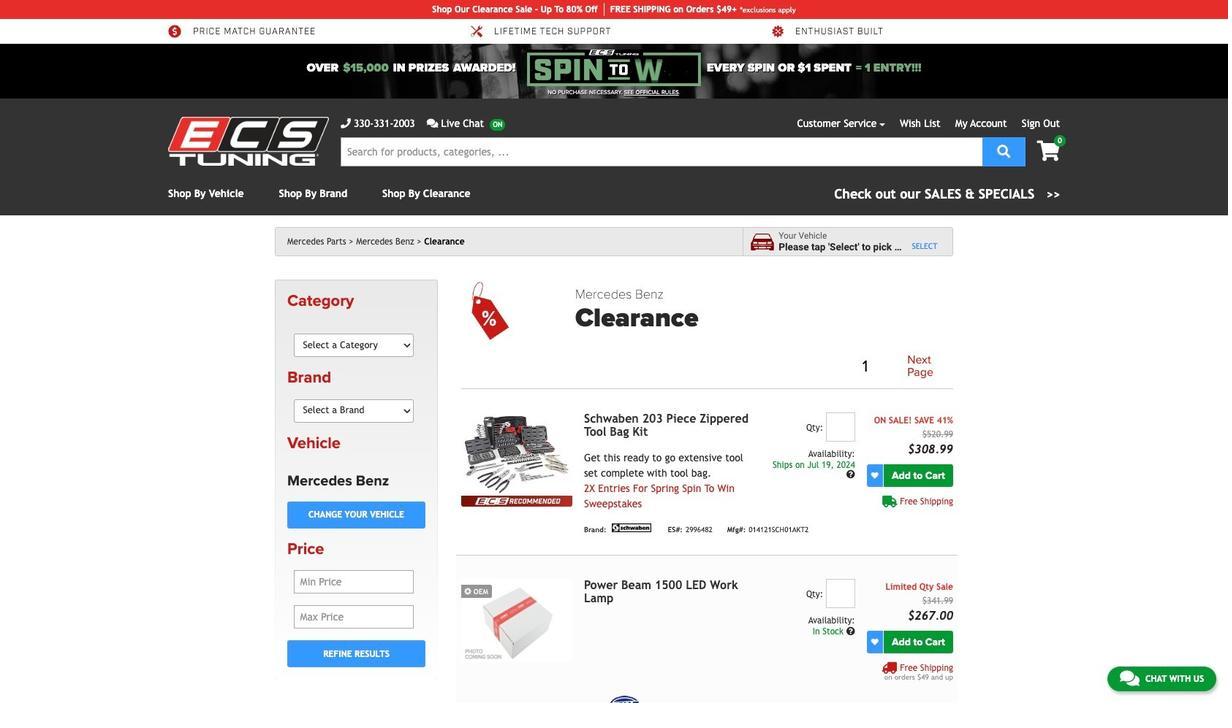 Task type: describe. For each thing, give the bounding box(es) containing it.
Search text field
[[341, 137, 983, 167]]

ecs tuning image
[[168, 117, 329, 166]]

hella - corporate logo image
[[609, 697, 639, 704]]

Max Price number field
[[293, 606, 414, 630]]

question circle image
[[846, 471, 855, 480]]

Min Price number field
[[293, 571, 414, 594]]

ecs tuning 'spin to win' contest logo image
[[527, 50, 701, 86]]

comments image
[[427, 118, 438, 129]]

paginated product list navigation navigation
[[575, 351, 953, 383]]

comments image
[[1120, 670, 1140, 688]]

add to wish list image
[[871, 472, 878, 480]]

search image
[[997, 144, 1010, 158]]

shopping cart image
[[1037, 141, 1060, 162]]



Task type: vqa. For each thing, say whether or not it's contained in the screenshot.
Reviews link
no



Task type: locate. For each thing, give the bounding box(es) containing it.
es#2996482 - 014121sch01akt2 - schwaben 203 piece zippered tool bag kit  - get this ready to go extensive tool set complete with tool bag. - schwaben - audi bmw volkswagen mercedes benz mini porsche image
[[461, 413, 572, 496]]

question circle image
[[846, 628, 855, 637]]

phone image
[[341, 118, 351, 129]]

ecs tuning recommends this product. image
[[461, 496, 572, 507]]

add to wish list image
[[871, 639, 878, 646]]

schwaben - corporate logo image
[[609, 524, 653, 533]]

thumbnail image image
[[461, 580, 572, 663]]

None number field
[[826, 413, 855, 442], [826, 580, 855, 609], [826, 413, 855, 442], [826, 580, 855, 609]]



